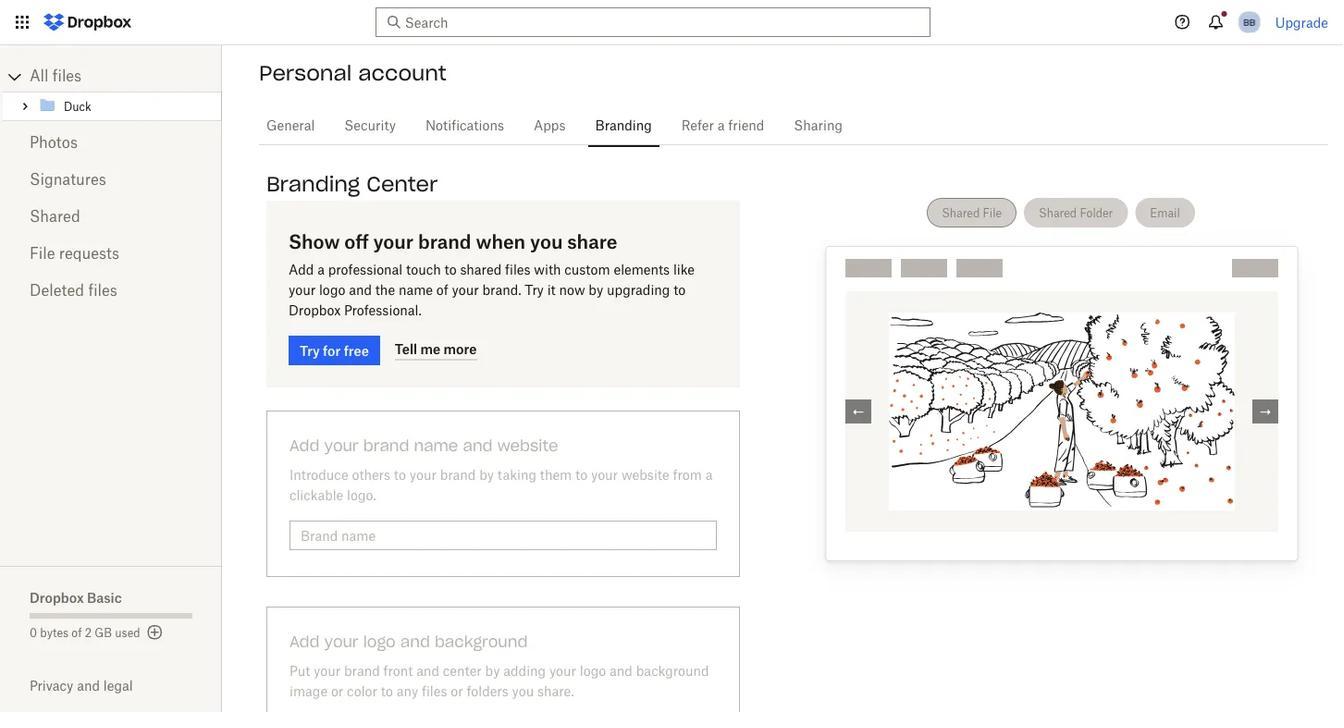 Task type: describe. For each thing, give the bounding box(es) containing it.
branding center
[[266, 171, 438, 197]]

personal account
[[259, 60, 447, 86]]

all
[[30, 69, 48, 84]]

share.
[[537, 685, 574, 698]]

signatures
[[30, 173, 106, 188]]

of inside add a professional touch to shared files with custom elements like your logo and the name of your brand. try it now by upgrading to dropbox professional.
[[436, 284, 448, 297]]

bytes
[[40, 628, 69, 639]]

apps
[[534, 119, 566, 132]]

with
[[534, 264, 561, 277]]

color
[[347, 685, 377, 698]]

refer a friend tab
[[674, 104, 772, 148]]

0 horizontal spatial background
[[435, 632, 528, 651]]

it
[[547, 284, 556, 297]]

0 horizontal spatial website
[[497, 436, 558, 455]]

your right them
[[591, 469, 618, 482]]

1 vertical spatial dropbox
[[30, 590, 84, 605]]

apps tab
[[526, 104, 573, 148]]

folder
[[1080, 206, 1113, 220]]

me
[[420, 341, 441, 357]]

all files link
[[30, 62, 222, 92]]

logo inside add a professional touch to shared files with custom elements like your logo and the name of your brand. try it now by upgrading to dropbox professional.
[[319, 284, 345, 297]]

a for friend
[[718, 119, 725, 132]]

add a professional touch to shared files with custom elements like your logo and the name of your brand. try it now by upgrading to dropbox professional.
[[289, 264, 695, 317]]

refer
[[682, 119, 714, 132]]

add for add your brand name and website
[[290, 436, 319, 455]]

front
[[383, 665, 413, 678]]

elements
[[614, 264, 670, 277]]

your down add your brand name and website
[[410, 469, 437, 482]]

show off your brand when you share
[[289, 230, 617, 253]]

brand up touch
[[418, 230, 471, 253]]

photos link
[[30, 125, 192, 162]]

sharing tab
[[787, 104, 850, 148]]

account
[[358, 60, 447, 86]]

get more space image
[[144, 622, 166, 644]]

share
[[567, 230, 617, 253]]

duck
[[64, 102, 91, 113]]

add your brand name and website
[[290, 436, 558, 455]]

general
[[266, 119, 315, 132]]

0
[[30, 628, 37, 639]]

upgrade link
[[1275, 14, 1328, 30]]

a inside introduce others to your brand by taking them to your website from a clickable logo.
[[706, 469, 713, 482]]

your right off
[[373, 230, 414, 253]]

to right touch
[[444, 264, 457, 277]]

and inside add a professional touch to shared files with custom elements like your logo and the name of your brand. try it now by upgrading to dropbox professional.
[[349, 284, 372, 297]]

when
[[476, 230, 526, 253]]

2
[[85, 628, 92, 639]]

privacy and legal
[[30, 678, 133, 694]]

general tab
[[259, 104, 322, 148]]

shared file button
[[927, 198, 1017, 228]]

tab list containing general
[[259, 101, 1328, 148]]

off
[[344, 230, 369, 253]]

bb
[[1243, 16, 1256, 28]]

brand inside the put your brand front and center by adding your logo and background image or color to any files or folders you share.
[[344, 665, 380, 678]]

folders
[[467, 685, 509, 698]]

logo.
[[347, 489, 376, 502]]

files inside 'link'
[[88, 284, 117, 299]]

shared link
[[30, 199, 192, 236]]

personal
[[259, 60, 352, 86]]

your up introduce
[[324, 436, 359, 455]]

branding tab
[[588, 104, 659, 148]]

security tab
[[337, 104, 403, 148]]

adding
[[503, 665, 546, 678]]

1 vertical spatial name
[[414, 436, 458, 455]]

1 or from the left
[[331, 685, 343, 698]]

dropbox inside add a professional touch to shared files with custom elements like your logo and the name of your brand. try it now by upgrading to dropbox professional.
[[289, 304, 341, 317]]

files inside tree
[[52, 69, 82, 84]]

like
[[673, 264, 695, 277]]

file inside shared file button
[[983, 206, 1002, 220]]

introduce
[[290, 469, 348, 482]]

put your brand front and center by adding your logo and background image or color to any files or folders you share.
[[290, 665, 709, 698]]

center
[[443, 665, 482, 678]]

deleted files
[[30, 284, 117, 299]]

duck link
[[38, 95, 218, 117]]

from
[[673, 469, 702, 482]]

the
[[375, 284, 395, 297]]

shared for shared folder
[[1039, 206, 1077, 220]]

dropbox logo - go to the homepage image
[[37, 7, 138, 37]]

privacy and legal link
[[30, 678, 222, 694]]

shared
[[460, 264, 502, 277]]

email button
[[1135, 198, 1195, 228]]

custom
[[565, 264, 610, 277]]

gb
[[95, 628, 112, 639]]

logo inside the put your brand front and center by adding your logo and background image or color to any files or folders you share.
[[580, 665, 606, 678]]

try inside button
[[300, 343, 320, 358]]

clickable
[[290, 489, 343, 502]]

Search text field
[[405, 12, 896, 32]]

name inside add a professional touch to shared files with custom elements like your logo and the name of your brand. try it now by upgrading to dropbox professional.
[[399, 284, 433, 297]]

brand inside introduce others to your brand by taking them to your website from a clickable logo.
[[440, 469, 476, 482]]

shared folder
[[1039, 206, 1113, 220]]

privacy
[[30, 678, 73, 694]]

for
[[323, 343, 341, 358]]

notifications
[[426, 119, 504, 132]]

introduce others to your brand by taking them to your website from a clickable logo.
[[290, 469, 713, 502]]

background inside the put your brand front and center by adding your logo and background image or color to any files or folders you share.
[[636, 665, 709, 678]]

email
[[1150, 206, 1180, 220]]

shared folder button
[[1024, 198, 1128, 228]]

deleted files link
[[30, 273, 192, 310]]

others
[[352, 469, 390, 482]]

brand.
[[482, 284, 521, 297]]



Task type: vqa. For each thing, say whether or not it's contained in the screenshot.
the Try to the top
yes



Task type: locate. For each thing, give the bounding box(es) containing it.
shared file
[[942, 206, 1002, 220]]

0 vertical spatial background
[[435, 632, 528, 651]]

add for add a professional touch to shared files with custom elements like your logo and the name of your brand. try it now by upgrading to dropbox professional.
[[289, 264, 314, 277]]

by
[[589, 284, 603, 297], [479, 469, 494, 482], [485, 665, 500, 678]]

1 vertical spatial background
[[636, 665, 709, 678]]

1 horizontal spatial a
[[706, 469, 713, 482]]

add up introduce
[[290, 436, 319, 455]]

add inside add a professional touch to shared files with custom elements like your logo and the name of your brand. try it now by upgrading to dropbox professional.
[[289, 264, 314, 277]]

1 vertical spatial branding
[[266, 171, 360, 197]]

add for add your logo and background
[[290, 632, 319, 651]]

photos
[[30, 136, 78, 151]]

logo up front
[[363, 632, 396, 651]]

try left for
[[300, 343, 320, 358]]

a inside refer a friend tab
[[718, 119, 725, 132]]

upgrading
[[607, 284, 670, 297]]

free
[[344, 343, 369, 358]]

0 horizontal spatial a
[[317, 264, 325, 277]]

dropbox
[[289, 304, 341, 317], [30, 590, 84, 605]]

by inside add a professional touch to shared files with custom elements like your logo and the name of your brand. try it now by upgrading to dropbox professional.
[[589, 284, 603, 297]]

0 horizontal spatial dropbox
[[30, 590, 84, 605]]

refer a friend
[[682, 119, 764, 132]]

professional.
[[344, 304, 422, 317]]

1 horizontal spatial background
[[636, 665, 709, 678]]

brand up color at left bottom
[[344, 665, 380, 678]]

1 horizontal spatial try
[[525, 284, 544, 297]]

add up the put
[[290, 632, 319, 651]]

shared inside button
[[942, 206, 980, 220]]

security
[[344, 119, 396, 132]]

to right them
[[575, 469, 588, 482]]

try inside add a professional touch to shared files with custom elements like your logo and the name of your brand. try it now by upgrading to dropbox professional.
[[525, 284, 544, 297]]

0 horizontal spatial branding
[[266, 171, 360, 197]]

add down show
[[289, 264, 314, 277]]

try left 'it'
[[525, 284, 544, 297]]

to down like
[[674, 284, 686, 297]]

to right others
[[394, 469, 406, 482]]

a down show
[[317, 264, 325, 277]]

a for professional
[[317, 264, 325, 277]]

tell me more button
[[395, 338, 477, 360]]

1 horizontal spatial branding
[[595, 119, 652, 132]]

a right refer
[[718, 119, 725, 132]]

0 horizontal spatial try
[[300, 343, 320, 358]]

←
[[852, 404, 865, 419]]

files right all
[[52, 69, 82, 84]]

a
[[718, 119, 725, 132], [317, 264, 325, 277], [706, 469, 713, 482]]

branding right apps
[[595, 119, 652, 132]]

1 vertical spatial of
[[72, 628, 82, 639]]

you
[[530, 230, 563, 253], [512, 685, 534, 698]]

1 vertical spatial file
[[30, 247, 55, 262]]

2 vertical spatial logo
[[580, 665, 606, 678]]

by up folders
[[485, 665, 500, 678]]

0 vertical spatial branding
[[595, 119, 652, 132]]

a inside add a professional touch to shared files with custom elements like your logo and the name of your brand. try it now by upgrading to dropbox professional.
[[317, 264, 325, 277]]

0 vertical spatial by
[[589, 284, 603, 297]]

center
[[367, 171, 438, 197]]

dropbox basic
[[30, 590, 122, 605]]

put
[[290, 665, 310, 678]]

0 horizontal spatial file
[[30, 247, 55, 262]]

0 vertical spatial logo
[[319, 284, 345, 297]]

logo down professional
[[319, 284, 345, 297]]

branding inside branding tab
[[595, 119, 652, 132]]

basic
[[87, 590, 122, 605]]

try
[[525, 284, 544, 297], [300, 343, 320, 358]]

name
[[399, 284, 433, 297], [414, 436, 458, 455]]

or left color at left bottom
[[331, 685, 343, 698]]

1 horizontal spatial logo
[[363, 632, 396, 651]]

all files tree
[[3, 62, 222, 121]]

→
[[1259, 404, 1272, 419]]

files right the any
[[422, 685, 447, 698]]

file inside file requests link
[[30, 247, 55, 262]]

file left shared folder button
[[983, 206, 1002, 220]]

of
[[436, 284, 448, 297], [72, 628, 82, 639]]

more
[[444, 341, 477, 357]]

0 horizontal spatial shared
[[30, 210, 80, 225]]

sharing
[[794, 119, 843, 132]]

tab list
[[259, 101, 1328, 148]]

of down touch
[[436, 284, 448, 297]]

2 vertical spatial a
[[706, 469, 713, 482]]

background
[[435, 632, 528, 651], [636, 665, 709, 678]]

brand up others
[[363, 436, 409, 455]]

signatures link
[[30, 162, 192, 199]]

1 horizontal spatial file
[[983, 206, 1002, 220]]

2 horizontal spatial logo
[[580, 665, 606, 678]]

0 bytes of 2 gb used
[[30, 628, 140, 639]]

branding
[[595, 119, 652, 132], [266, 171, 360, 197]]

touch
[[406, 264, 441, 277]]

name up introduce others to your brand by taking them to your website from a clickable logo.
[[414, 436, 458, 455]]

deleted
[[30, 284, 84, 299]]

2 horizontal spatial a
[[718, 119, 725, 132]]

branding up show
[[266, 171, 360, 197]]

to inside the put your brand front and center by adding your logo and background image or color to any files or folders you share.
[[381, 685, 393, 698]]

professional
[[328, 264, 403, 277]]

your right the put
[[314, 665, 341, 678]]

file requests link
[[30, 236, 192, 273]]

0 vertical spatial you
[[530, 230, 563, 253]]

legal
[[103, 678, 133, 694]]

notifications tab
[[418, 104, 512, 148]]

to left the any
[[381, 685, 393, 698]]

shared for shared file
[[942, 206, 980, 220]]

any
[[397, 685, 418, 698]]

2 vertical spatial add
[[290, 632, 319, 651]]

shared inside button
[[1039, 206, 1077, 220]]

now
[[559, 284, 585, 297]]

all files
[[30, 69, 82, 84]]

add
[[289, 264, 314, 277], [290, 436, 319, 455], [290, 632, 319, 651]]

by inside the put your brand front and center by adding your logo and background image or color to any files or folders you share.
[[485, 665, 500, 678]]

2 vertical spatial by
[[485, 665, 500, 678]]

your
[[373, 230, 414, 253], [289, 284, 316, 297], [452, 284, 479, 297], [324, 436, 359, 455], [410, 469, 437, 482], [591, 469, 618, 482], [324, 632, 359, 651], [314, 665, 341, 678], [549, 665, 576, 678]]

dropbox up for
[[289, 304, 341, 317]]

files inside the put your brand front and center by adding your logo and background image or color to any files or folders you share.
[[422, 685, 447, 698]]

file up deleted
[[30, 247, 55, 262]]

0 horizontal spatial of
[[72, 628, 82, 639]]

1 horizontal spatial website
[[622, 469, 669, 482]]

0 vertical spatial a
[[718, 119, 725, 132]]

website left from
[[622, 469, 669, 482]]

0 vertical spatial dropbox
[[289, 304, 341, 317]]

by down custom
[[589, 284, 603, 297]]

1 horizontal spatial dropbox
[[289, 304, 341, 317]]

Brand name input text field
[[301, 525, 706, 546]]

0 vertical spatial website
[[497, 436, 558, 455]]

requests
[[59, 247, 119, 262]]

1 vertical spatial add
[[290, 436, 319, 455]]

branding for branding center
[[266, 171, 360, 197]]

2 or from the left
[[451, 685, 463, 698]]

upgrade
[[1275, 14, 1328, 30]]

0 vertical spatial file
[[983, 206, 1002, 220]]

try for free button
[[289, 336, 380, 365]]

them
[[540, 469, 572, 482]]

0 vertical spatial name
[[399, 284, 433, 297]]

0 vertical spatial of
[[436, 284, 448, 297]]

by left 'taking'
[[479, 469, 494, 482]]

your down shared
[[452, 284, 479, 297]]

0 vertical spatial add
[[289, 264, 314, 277]]

try for free
[[300, 343, 369, 358]]

files down file requests link
[[88, 284, 117, 299]]

taking
[[498, 469, 537, 482]]

files up brand.
[[505, 264, 531, 277]]

a right from
[[706, 469, 713, 482]]

website up 'taking'
[[497, 436, 558, 455]]

bb button
[[1235, 7, 1264, 37]]

image
[[290, 685, 328, 698]]

of left 2
[[72, 628, 82, 639]]

tell me more
[[395, 341, 477, 357]]

website
[[497, 436, 558, 455], [622, 469, 669, 482]]

1 vertical spatial you
[[512, 685, 534, 698]]

logo right adding in the bottom of the page
[[580, 665, 606, 678]]

shared
[[942, 206, 980, 220], [1039, 206, 1077, 220], [30, 210, 80, 225]]

your up color at left bottom
[[324, 632, 359, 651]]

1 vertical spatial by
[[479, 469, 494, 482]]

your up share. on the bottom left of page
[[549, 665, 576, 678]]

or
[[331, 685, 343, 698], [451, 685, 463, 698]]

your down show
[[289, 284, 316, 297]]

1 horizontal spatial shared
[[942, 206, 980, 220]]

2 horizontal spatial shared
[[1039, 206, 1077, 220]]

branding for branding
[[595, 119, 652, 132]]

logo
[[319, 284, 345, 297], [363, 632, 396, 651], [580, 665, 606, 678]]

1 vertical spatial try
[[300, 343, 320, 358]]

you inside the put your brand front and center by adding your logo and background image or color to any files or folders you share.
[[512, 685, 534, 698]]

file requests
[[30, 247, 119, 262]]

shared for shared
[[30, 210, 80, 225]]

friend
[[728, 119, 764, 132]]

by inside introduce others to your brand by taking them to your website from a clickable logo.
[[479, 469, 494, 482]]

used
[[115, 628, 140, 639]]

global header element
[[0, 0, 1343, 45]]

0 horizontal spatial logo
[[319, 284, 345, 297]]

show
[[289, 230, 340, 253]]

tell
[[395, 341, 417, 357]]

1 horizontal spatial of
[[436, 284, 448, 297]]

or down center
[[451, 685, 463, 698]]

0 horizontal spatial or
[[331, 685, 343, 698]]

name down touch
[[399, 284, 433, 297]]

you up with
[[530, 230, 563, 253]]

website inside introduce others to your brand by taking them to your website from a clickable logo.
[[622, 469, 669, 482]]

1 horizontal spatial or
[[451, 685, 463, 698]]

1 vertical spatial a
[[317, 264, 325, 277]]

dropbox up bytes
[[30, 590, 84, 605]]

1 vertical spatial website
[[622, 469, 669, 482]]

brand down add your brand name and website
[[440, 469, 476, 482]]

0 vertical spatial try
[[525, 284, 544, 297]]

and
[[349, 284, 372, 297], [463, 436, 493, 455], [400, 632, 430, 651], [416, 665, 439, 678], [610, 665, 633, 678], [77, 678, 100, 694]]

1 vertical spatial logo
[[363, 632, 396, 651]]

add your logo and background
[[290, 632, 528, 651]]

files inside add a professional touch to shared files with custom elements like your logo and the name of your brand. try it now by upgrading to dropbox professional.
[[505, 264, 531, 277]]

you down adding in the bottom of the page
[[512, 685, 534, 698]]



